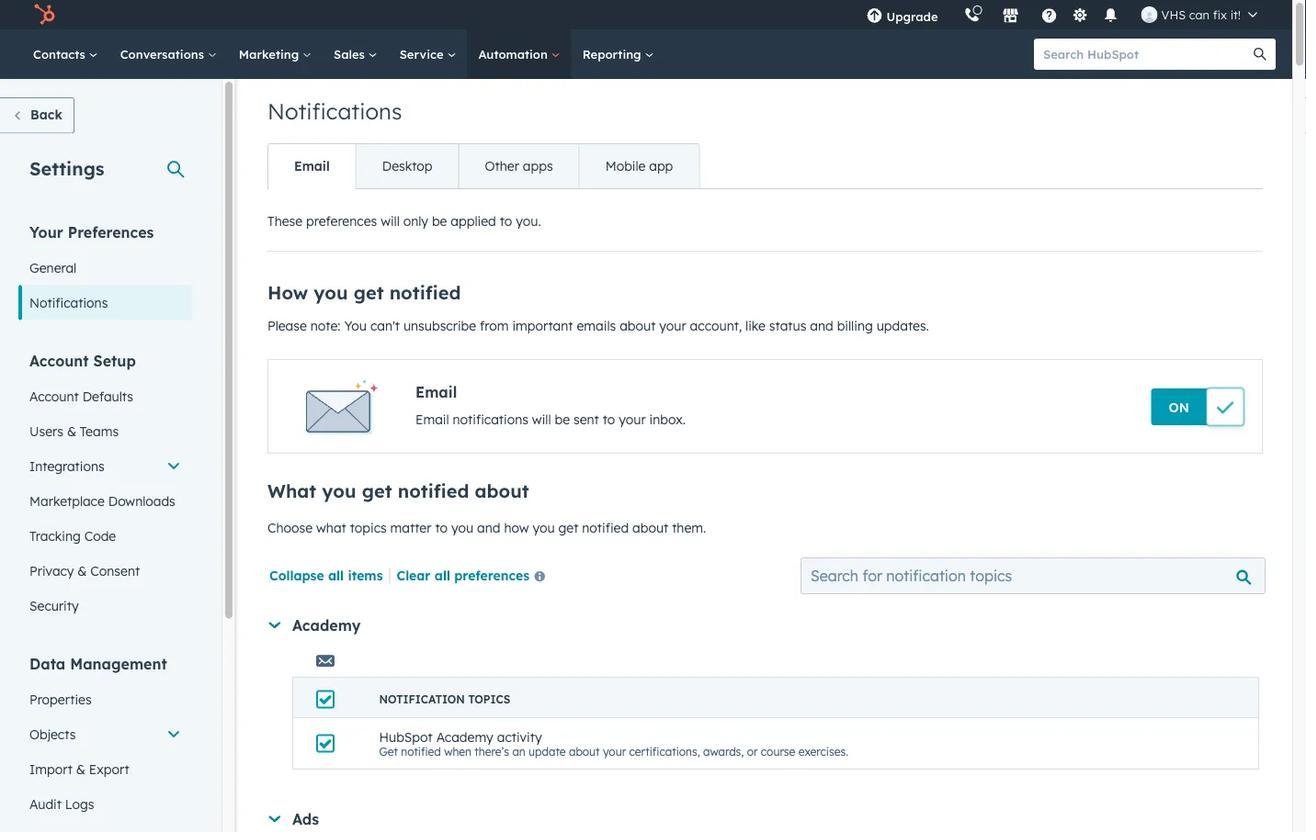 Task type: vqa. For each thing, say whether or not it's contained in the screenshot.
right Move to folder
no



Task type: describe. For each thing, give the bounding box(es) containing it.
all for clear
[[435, 567, 450, 584]]

account setup
[[29, 352, 136, 370]]

academy inside hubspot academy activity get notified when there's an update about your certifications, awards, or course exercises.
[[436, 729, 493, 745]]

contacts link
[[22, 29, 109, 79]]

note:
[[311, 318, 341, 334]]

notifications button
[[1095, 0, 1127, 29]]

emails
[[577, 318, 616, 334]]

& for export
[[76, 762, 85, 778]]

downloads
[[108, 493, 175, 509]]

certifications,
[[629, 745, 700, 759]]

desktop button
[[356, 144, 458, 188]]

contacts
[[33, 46, 89, 62]]

Search HubSpot search field
[[1034, 39, 1259, 70]]

about inside hubspot academy activity get notified when there's an update about your certifications, awards, or course exercises.
[[569, 745, 600, 759]]

vhs can fix it! button
[[1130, 0, 1269, 29]]

hubspot image
[[33, 4, 55, 26]]

your
[[29, 223, 63, 241]]

export
[[89, 762, 129, 778]]

users & teams
[[29, 423, 119, 439]]

1 horizontal spatial notifications
[[268, 97, 402, 125]]

search button
[[1245, 39, 1276, 70]]

ads
[[292, 811, 319, 829]]

you up note:
[[314, 281, 348, 304]]

about right the "emails"
[[620, 318, 656, 334]]

important
[[512, 318, 573, 334]]

can't
[[370, 318, 400, 334]]

notified inside hubspot academy activity get notified when there's an update about your certifications, awards, or course exercises.
[[401, 745, 441, 759]]

caret image
[[269, 817, 281, 823]]

hubspot link
[[22, 4, 69, 26]]

only
[[403, 213, 428, 229]]

update
[[529, 745, 566, 759]]

0 horizontal spatial academy
[[292, 617, 361, 635]]

sales
[[334, 46, 368, 62]]

consent
[[90, 563, 140, 579]]

teams
[[80, 423, 119, 439]]

will for be
[[532, 412, 551, 428]]

upgrade image
[[866, 8, 883, 25]]

general
[[29, 260, 77, 276]]

2 vertical spatial to
[[435, 520, 448, 536]]

defaults
[[82, 388, 133, 405]]

unsubscribe
[[404, 318, 476, 334]]

account,
[[690, 318, 742, 334]]

properties link
[[18, 683, 192, 718]]

updates.
[[877, 318, 929, 334]]

users
[[29, 423, 63, 439]]

logs
[[65, 797, 94, 813]]

terry turtle image
[[1141, 6, 1158, 23]]

1 vertical spatial to
[[603, 412, 615, 428]]

& for consent
[[78, 563, 87, 579]]

upgrade
[[887, 9, 938, 24]]

data
[[29, 655, 66, 673]]

calling icon button
[[957, 3, 988, 27]]

other
[[485, 158, 519, 174]]

privacy
[[29, 563, 74, 579]]

tracking code link
[[18, 519, 192, 554]]

what
[[316, 520, 346, 536]]

about left them.
[[633, 520, 669, 536]]

all for collapse
[[328, 567, 344, 584]]

notified up matter
[[398, 480, 469, 503]]

0 horizontal spatial preferences
[[306, 213, 377, 229]]

sales link
[[323, 29, 389, 79]]

properties
[[29, 692, 92, 708]]

on
[[1169, 399, 1190, 416]]

can
[[1189, 7, 1210, 22]]

about up how
[[475, 480, 529, 503]]

users & teams link
[[18, 414, 192, 449]]

activity
[[497, 729, 542, 745]]

1 vertical spatial email
[[416, 383, 457, 402]]

data management
[[29, 655, 167, 673]]

notifications image
[[1103, 8, 1119, 25]]

code
[[84, 528, 116, 544]]

items
[[348, 567, 383, 584]]

collapse
[[269, 567, 324, 584]]

will for only
[[381, 213, 400, 229]]

tracking code
[[29, 528, 116, 544]]

notifications link
[[18, 285, 192, 320]]

you
[[344, 318, 367, 334]]

objects button
[[18, 718, 192, 752]]

automation link
[[467, 29, 572, 79]]

email notifications will be sent to your inbox.
[[416, 412, 686, 428]]

mobile
[[606, 158, 646, 174]]

preferences inside button
[[454, 567, 530, 584]]

2 vertical spatial get
[[558, 520, 579, 536]]

you up the what
[[322, 480, 356, 503]]

management
[[70, 655, 167, 673]]

marketing link
[[228, 29, 323, 79]]

awards,
[[703, 745, 744, 759]]

objects
[[29, 727, 76, 743]]

tracking
[[29, 528, 81, 544]]

notified left them.
[[582, 520, 629, 536]]

security link
[[18, 589, 192, 624]]

vhs
[[1162, 7, 1186, 22]]

reporting
[[583, 46, 645, 62]]

or
[[747, 745, 758, 759]]

email button
[[268, 144, 356, 188]]

there's
[[475, 745, 509, 759]]

reporting link
[[572, 29, 665, 79]]

settings
[[29, 157, 104, 180]]

email inside email button
[[294, 158, 330, 174]]

integrations button
[[18, 449, 192, 484]]

apps
[[523, 158, 553, 174]]

automation
[[478, 46, 551, 62]]

other apps
[[485, 158, 553, 174]]

ads button
[[268, 811, 1259, 829]]

2 vertical spatial email
[[416, 412, 449, 428]]

1 vertical spatial topics
[[468, 693, 510, 707]]



Task type: locate. For each thing, give the bounding box(es) containing it.
search image
[[1254, 48, 1267, 61]]

2 vertical spatial &
[[76, 762, 85, 778]]

menu containing vhs can fix it!
[[854, 0, 1271, 29]]

help button
[[1034, 0, 1065, 29]]

import & export
[[29, 762, 129, 778]]

1 all from the left
[[328, 567, 344, 584]]

1 vertical spatial your
[[619, 412, 646, 428]]

notifications down general
[[29, 295, 108, 311]]

1 vertical spatial &
[[78, 563, 87, 579]]

your inside hubspot academy activity get notified when there's an update about your certifications, awards, or course exercises.
[[603, 745, 626, 759]]

0 vertical spatial your
[[659, 318, 686, 334]]

and left billing
[[810, 318, 834, 334]]

preferences right these on the top of page
[[306, 213, 377, 229]]

notifications inside the your preferences element
[[29, 295, 108, 311]]

audit
[[29, 797, 62, 813]]

0 vertical spatial topics
[[350, 520, 387, 536]]

you up clear all preferences
[[451, 520, 474, 536]]

marketplaces button
[[992, 0, 1030, 29]]

account up users
[[29, 388, 79, 405]]

get
[[379, 745, 398, 759]]

notifications
[[453, 412, 529, 428]]

& inside data management element
[[76, 762, 85, 778]]

all inside button
[[435, 567, 450, 584]]

to right matter
[[435, 520, 448, 536]]

will left only
[[381, 213, 400, 229]]

0 vertical spatial be
[[432, 213, 447, 229]]

help image
[[1041, 8, 1058, 25]]

1 horizontal spatial and
[[810, 318, 834, 334]]

1 account from the top
[[29, 352, 89, 370]]

notified
[[389, 281, 461, 304], [398, 480, 469, 503], [582, 520, 629, 536], [401, 745, 441, 759]]

0 horizontal spatial will
[[381, 213, 400, 229]]

preferences
[[68, 223, 154, 241]]

be left 'sent'
[[555, 412, 570, 428]]

0 vertical spatial notifications
[[268, 97, 402, 125]]

data management element
[[18, 654, 192, 822]]

academy down notification topics
[[436, 729, 493, 745]]

& right users
[[67, 423, 76, 439]]

topics right the what
[[350, 520, 387, 536]]

them.
[[672, 520, 706, 536]]

status
[[769, 318, 807, 334]]

import
[[29, 762, 73, 778]]

0 vertical spatial &
[[67, 423, 76, 439]]

1 horizontal spatial topics
[[468, 693, 510, 707]]

1 horizontal spatial be
[[555, 412, 570, 428]]

academy
[[292, 617, 361, 635], [436, 729, 493, 745]]

0 vertical spatial and
[[810, 318, 834, 334]]

0 horizontal spatial topics
[[350, 520, 387, 536]]

to
[[500, 213, 512, 229], [603, 412, 615, 428], [435, 520, 448, 536]]

email
[[294, 158, 330, 174], [416, 383, 457, 402], [416, 412, 449, 428]]

academy button
[[268, 617, 1259, 635]]

to left you.
[[500, 213, 512, 229]]

navigation containing email
[[268, 143, 700, 189]]

be right only
[[432, 213, 447, 229]]

account
[[29, 352, 89, 370], [29, 388, 79, 405]]

to right 'sent'
[[603, 412, 615, 428]]

setup
[[93, 352, 136, 370]]

marketplace
[[29, 493, 105, 509]]

settings image
[[1072, 8, 1089, 24]]

fix
[[1213, 7, 1227, 22]]

caret image
[[269, 623, 281, 629]]

get for how you get notified
[[362, 480, 392, 503]]

1 vertical spatial preferences
[[454, 567, 530, 584]]

1 vertical spatial notifications
[[29, 295, 108, 311]]

back link
[[0, 97, 74, 134]]

from
[[480, 318, 509, 334]]

about right update
[[569, 745, 600, 759]]

0 horizontal spatial all
[[328, 567, 344, 584]]

account setup element
[[18, 351, 192, 624]]

collapse all items
[[269, 567, 383, 584]]

get up you
[[354, 281, 384, 304]]

0 vertical spatial academy
[[292, 617, 361, 635]]

& right privacy
[[78, 563, 87, 579]]

0 horizontal spatial to
[[435, 520, 448, 536]]

these
[[268, 213, 303, 229]]

service
[[400, 46, 447, 62]]

back
[[30, 107, 62, 123]]

general link
[[18, 251, 192, 285]]

all right clear
[[435, 567, 450, 584]]

1 horizontal spatial academy
[[436, 729, 493, 745]]

0 vertical spatial account
[[29, 352, 89, 370]]

1 vertical spatial account
[[29, 388, 79, 405]]

you right how
[[533, 520, 555, 536]]

other apps button
[[458, 144, 579, 188]]

2 all from the left
[[435, 567, 450, 584]]

get for notifications
[[354, 281, 384, 304]]

1 vertical spatial get
[[362, 480, 392, 503]]

your left 'inbox.'
[[619, 412, 646, 428]]

clear all preferences
[[397, 567, 530, 584]]

service link
[[389, 29, 467, 79]]

like
[[746, 318, 766, 334]]

academy down collapse all items
[[292, 617, 361, 635]]

choose
[[268, 520, 313, 536]]

sent
[[574, 412, 599, 428]]

import & export link
[[18, 752, 192, 787]]

how
[[268, 281, 308, 304]]

email up notifications
[[416, 383, 457, 402]]

all left items
[[328, 567, 344, 584]]

0 vertical spatial get
[[354, 281, 384, 304]]

email left notifications
[[416, 412, 449, 428]]

1 vertical spatial be
[[555, 412, 570, 428]]

will left 'sent'
[[532, 412, 551, 428]]

0 vertical spatial preferences
[[306, 213, 377, 229]]

hubspot academy activity get notified when there's an update about your certifications, awards, or course exercises.
[[379, 729, 848, 759]]

get
[[354, 281, 384, 304], [362, 480, 392, 503], [558, 520, 579, 536]]

2 account from the top
[[29, 388, 79, 405]]

audit logs
[[29, 797, 94, 813]]

1 horizontal spatial will
[[532, 412, 551, 428]]

account defaults link
[[18, 379, 192, 414]]

get up matter
[[362, 480, 392, 503]]

conversations link
[[109, 29, 228, 79]]

0 horizontal spatial be
[[432, 213, 447, 229]]

collapse all items button
[[269, 567, 383, 584]]

preferences down choose what topics matter to you and how you get notified about them.
[[454, 567, 530, 584]]

your preferences
[[29, 223, 154, 241]]

vhs can fix it!
[[1162, 7, 1241, 22]]

0 vertical spatial email
[[294, 158, 330, 174]]

inbox.
[[650, 412, 686, 428]]

account for account defaults
[[29, 388, 79, 405]]

your left account, at right top
[[659, 318, 686, 334]]

get right how
[[558, 520, 579, 536]]

notified up unsubscribe
[[389, 281, 461, 304]]

and left how
[[477, 520, 501, 536]]

topics up activity
[[468, 693, 510, 707]]

0 vertical spatial will
[[381, 213, 400, 229]]

clear
[[397, 567, 431, 584]]

matter
[[390, 520, 432, 536]]

notified right 'get' at the bottom left of page
[[401, 745, 441, 759]]

1 horizontal spatial preferences
[[454, 567, 530, 584]]

account defaults
[[29, 388, 133, 405]]

0 horizontal spatial and
[[477, 520, 501, 536]]

0 vertical spatial to
[[500, 213, 512, 229]]

app
[[649, 158, 673, 174]]

about
[[620, 318, 656, 334], [475, 480, 529, 503], [633, 520, 669, 536], [569, 745, 600, 759]]

notifications down sales
[[268, 97, 402, 125]]

your preferences element
[[18, 222, 192, 320]]

1 vertical spatial and
[[477, 520, 501, 536]]

& for teams
[[67, 423, 76, 439]]

calling icon image
[[964, 7, 981, 24]]

what you get notified about
[[268, 480, 529, 503]]

topics
[[350, 520, 387, 536], [468, 693, 510, 707]]

how
[[504, 520, 529, 536]]

please note: you can't unsubscribe from important emails about your account, like status and billing updates.
[[268, 318, 929, 334]]

0 horizontal spatial notifications
[[29, 295, 108, 311]]

please
[[268, 318, 307, 334]]

marketplace downloads link
[[18, 484, 192, 519]]

account up account defaults
[[29, 352, 89, 370]]

desktop
[[382, 158, 433, 174]]

1 horizontal spatial all
[[435, 567, 450, 584]]

marketplaces image
[[1003, 8, 1019, 25]]

menu item
[[951, 0, 955, 29]]

clear all preferences button
[[397, 566, 553, 588]]

menu
[[854, 0, 1271, 29]]

1 horizontal spatial to
[[500, 213, 512, 229]]

how you get notified
[[268, 281, 461, 304]]

navigation
[[268, 143, 700, 189]]

it!
[[1231, 7, 1241, 22]]

account for account setup
[[29, 352, 89, 370]]

audit logs link
[[18, 787, 192, 822]]

Search for notification topics search field
[[801, 558, 1266, 595]]

email up these on the top of page
[[294, 158, 330, 174]]

&
[[67, 423, 76, 439], [78, 563, 87, 579], [76, 762, 85, 778]]

2 horizontal spatial to
[[603, 412, 615, 428]]

& left 'export'
[[76, 762, 85, 778]]

1 vertical spatial academy
[[436, 729, 493, 745]]

2 vertical spatial your
[[603, 745, 626, 759]]

integrations
[[29, 458, 105, 474]]

your left certifications,
[[603, 745, 626, 759]]

hubspot
[[379, 729, 433, 745]]

1 vertical spatial will
[[532, 412, 551, 428]]



